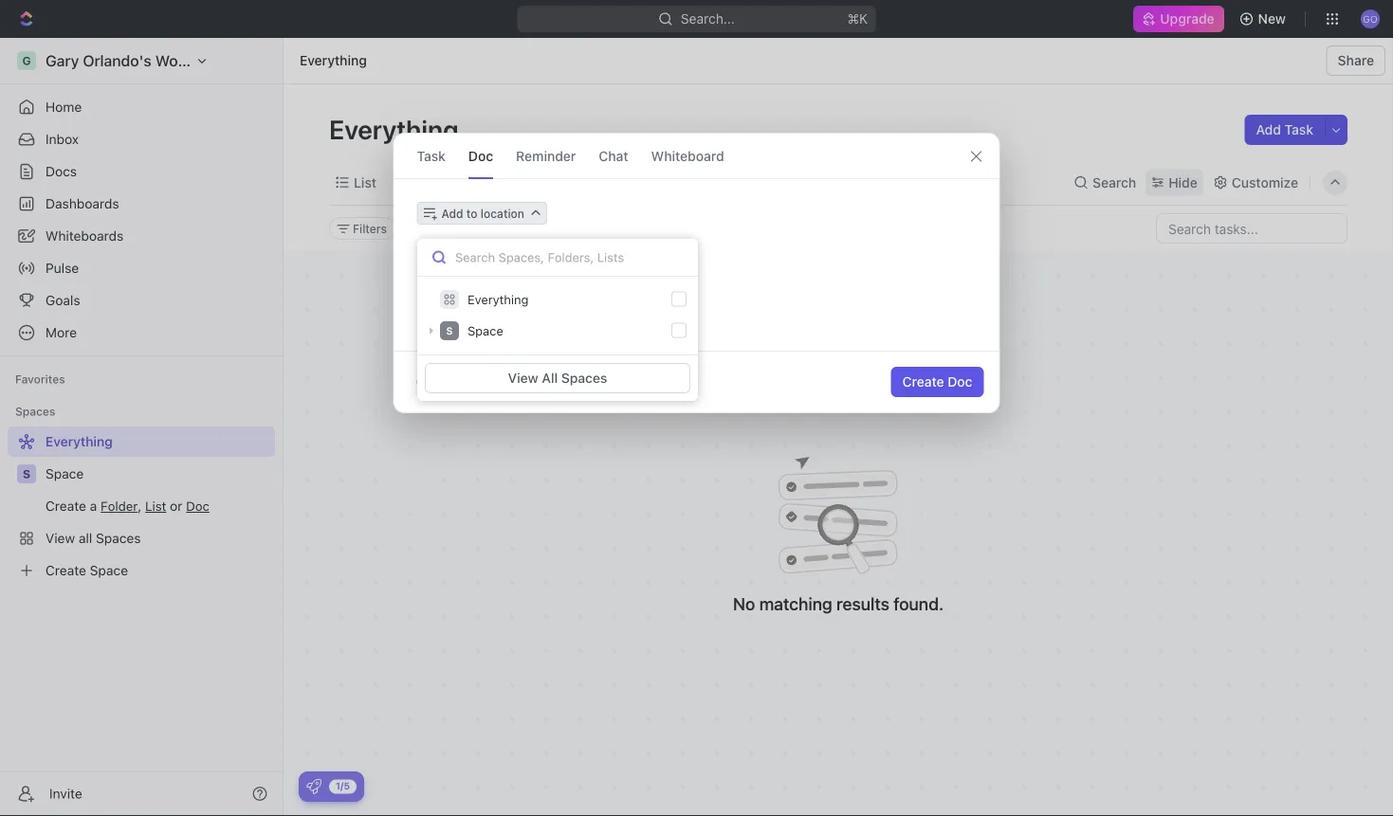 Task type: vqa. For each thing, say whether or not it's contained in the screenshot.
Name This Chat... field
no



Task type: describe. For each thing, give the bounding box(es) containing it.
add to location
[[442, 207, 525, 220]]

add task
[[1257, 122, 1314, 138]]

map
[[610, 175, 637, 190]]

create
[[903, 374, 945, 390]]

whiteboard
[[651, 148, 725, 164]]

space link
[[46, 459, 271, 490]]

calendar
[[484, 175, 540, 190]]

space inside 'link'
[[46, 466, 84, 482]]

goals link
[[8, 286, 275, 316]]

docs
[[46, 164, 77, 179]]

results
[[837, 594, 890, 614]]

add to location button
[[417, 202, 547, 225]]

closed
[[456, 222, 493, 235]]

0 horizontal spatial doc
[[469, 148, 493, 164]]

search...
[[681, 11, 735, 27]]

dialog containing task
[[393, 133, 1000, 414]]

whiteboard button
[[651, 134, 725, 178]]

doc inside button
[[948, 374, 973, 390]]

location
[[481, 207, 525, 220]]

search button
[[1068, 169, 1143, 196]]

upgrade
[[1161, 11, 1215, 27]]

list link
[[350, 169, 377, 196]]

goals
[[46, 293, 80, 308]]

s inside space, , element
[[23, 468, 30, 481]]

all
[[542, 370, 558, 386]]

whiteboards link
[[8, 221, 275, 251]]

hide button
[[1146, 169, 1204, 196]]

inbox link
[[8, 124, 275, 155]]

matching
[[760, 594, 833, 614]]

add to location button
[[417, 202, 547, 225]]

mind map
[[576, 175, 637, 190]]

spaces inside sidebar navigation
[[15, 405, 55, 418]]

add task button
[[1245, 115, 1325, 145]]

show closed button
[[399, 217, 501, 240]]

sidebar navigation
[[0, 38, 284, 817]]

show
[[423, 222, 453, 235]]

customize button
[[1208, 169, 1305, 196]]

Search tasks... text field
[[1158, 214, 1347, 243]]

upgrade link
[[1134, 6, 1225, 32]]

add for add to location
[[442, 207, 464, 220]]

hide inside dropdown button
[[1169, 175, 1198, 190]]

mind map link
[[572, 169, 637, 196]]

pulse link
[[8, 253, 275, 284]]

view all spaces
[[508, 370, 608, 386]]

dashboards link
[[8, 189, 275, 219]]



Task type: locate. For each thing, give the bounding box(es) containing it.
onboarding checklist button element
[[306, 780, 322, 795]]

space up view all spaces button
[[468, 324, 504, 338]]

docs link
[[8, 157, 275, 187]]

mind
[[576, 175, 607, 190]]

0 horizontal spatial task
[[417, 148, 446, 164]]

pulse
[[46, 260, 79, 276]]

list
[[354, 175, 377, 190]]

1 vertical spatial task
[[417, 148, 446, 164]]

1 vertical spatial space
[[46, 466, 84, 482]]

space
[[468, 324, 504, 338], [46, 466, 84, 482]]

hide inside button
[[525, 222, 550, 235]]

0 vertical spatial hide
[[1169, 175, 1198, 190]]

Search Spaces, Folders, Lists text field
[[417, 239, 698, 277]]

task inside button
[[1285, 122, 1314, 138]]

0 vertical spatial everything
[[300, 53, 367, 68]]

1 horizontal spatial doc
[[948, 374, 973, 390]]

1 vertical spatial doc
[[948, 374, 973, 390]]

share
[[1338, 53, 1375, 68]]

spaces
[[562, 370, 608, 386], [15, 405, 55, 418]]

task
[[1285, 122, 1314, 138], [417, 148, 446, 164]]

0 horizontal spatial s
[[23, 468, 30, 481]]

to
[[467, 207, 478, 220]]

no matching results found.
[[733, 594, 944, 614]]

reminder button
[[516, 134, 576, 178]]

0 vertical spatial space
[[468, 324, 504, 338]]

1 vertical spatial hide
[[525, 222, 550, 235]]

space right space, , element on the left bottom of page
[[46, 466, 84, 482]]

doc right the create
[[948, 374, 973, 390]]

doc
[[469, 148, 493, 164], [948, 374, 973, 390]]

spaces down favorites button
[[15, 405, 55, 418]]

search
[[1093, 175, 1137, 190]]

1 horizontal spatial space
[[468, 324, 504, 338]]

1 vertical spatial everything
[[329, 113, 465, 145]]

1 horizontal spatial hide
[[1169, 175, 1198, 190]]

spaces right all
[[562, 370, 608, 386]]

onboarding checklist button image
[[306, 780, 322, 795]]

dialog
[[393, 133, 1000, 414]]

create doc
[[903, 374, 973, 390]]

share button
[[1327, 46, 1386, 76]]

chat
[[599, 148, 629, 164]]

1 vertical spatial spaces
[[15, 405, 55, 418]]

task up board
[[417, 148, 446, 164]]

found.
[[894, 594, 944, 614]]

spaces inside view all spaces button
[[562, 370, 608, 386]]

new
[[1259, 11, 1287, 27]]

0 vertical spatial task
[[1285, 122, 1314, 138]]

inbox
[[46, 131, 79, 147]]

0 horizontal spatial add
[[442, 207, 464, 220]]

customize
[[1232, 175, 1299, 190]]

new button
[[1232, 4, 1298, 34]]

Name this Doc... field
[[394, 236, 1000, 259]]

0 vertical spatial s
[[447, 325, 453, 337]]

create doc button
[[891, 367, 984, 398]]

0 vertical spatial doc
[[469, 148, 493, 164]]

favorites
[[15, 373, 65, 386]]

⌘k
[[848, 11, 868, 27]]

hide button
[[517, 217, 558, 240]]

0 horizontal spatial space
[[46, 466, 84, 482]]

home link
[[8, 92, 275, 122]]

1 horizontal spatial s
[[447, 325, 453, 337]]

hide up search spaces, folders, lists text box
[[525, 222, 550, 235]]

task up customize
[[1285, 122, 1314, 138]]

hide
[[1169, 175, 1198, 190], [525, 222, 550, 235]]

0 horizontal spatial hide
[[525, 222, 550, 235]]

1 vertical spatial add
[[442, 207, 464, 220]]

hide right search
[[1169, 175, 1198, 190]]

space, , element
[[17, 465, 36, 484]]

task button
[[417, 134, 446, 178]]

view all spaces button
[[425, 363, 691, 394]]

whiteboards
[[46, 228, 124, 244]]

everything
[[300, 53, 367, 68], [329, 113, 465, 145], [468, 293, 529, 307]]

favorites button
[[8, 368, 73, 391]]

s
[[447, 325, 453, 337], [23, 468, 30, 481]]

0 horizontal spatial spaces
[[15, 405, 55, 418]]

board
[[412, 175, 449, 190]]

calendar link
[[480, 169, 540, 196]]

1 horizontal spatial spaces
[[562, 370, 608, 386]]

doc button
[[469, 134, 493, 178]]

home
[[46, 99, 82, 115]]

no
[[733, 594, 755, 614]]

2 vertical spatial everything
[[468, 293, 529, 307]]

board link
[[408, 169, 449, 196]]

add
[[1257, 122, 1282, 138], [442, 207, 464, 220]]

1/5
[[336, 781, 350, 792]]

1 horizontal spatial task
[[1285, 122, 1314, 138]]

chat button
[[599, 134, 629, 178]]

0 vertical spatial add
[[1257, 122, 1282, 138]]

add for add task
[[1257, 122, 1282, 138]]

add up customize
[[1257, 122, 1282, 138]]

1 vertical spatial s
[[23, 468, 30, 481]]

doc up calendar link
[[469, 148, 493, 164]]

view
[[508, 370, 539, 386]]

reminder
[[516, 148, 576, 164]]

invite
[[49, 787, 82, 802]]

dashboards
[[46, 196, 119, 212]]

0 vertical spatial spaces
[[562, 370, 608, 386]]

add inside dropdown button
[[442, 207, 464, 220]]

add up show closed
[[442, 207, 464, 220]]

everything link
[[295, 49, 372, 72]]

1 horizontal spatial add
[[1257, 122, 1282, 138]]

show closed
[[423, 222, 493, 235]]



